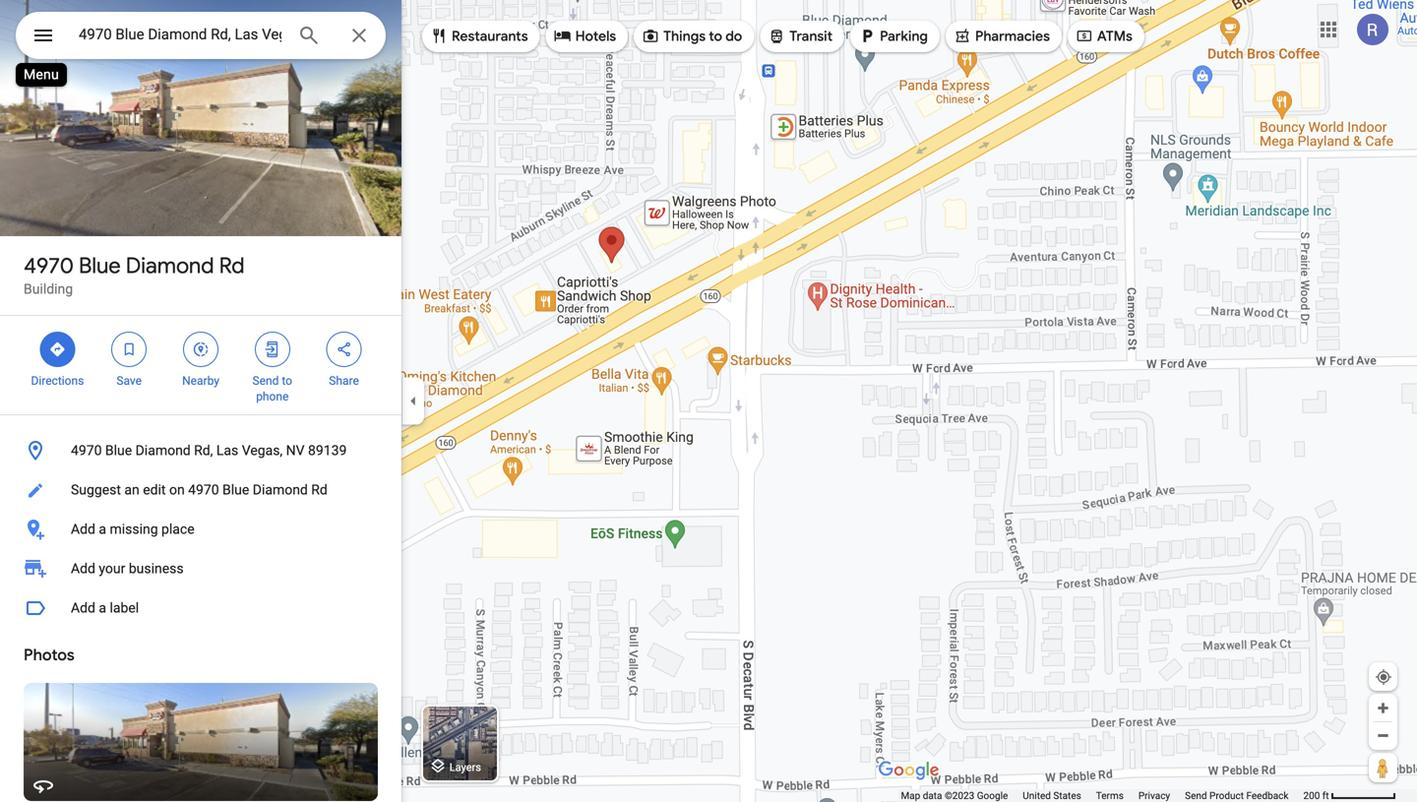 Task type: locate. For each thing, give the bounding box(es) containing it.
blue for rd
[[79, 252, 121, 280]]

hotels
[[576, 28, 616, 45]]

4970 right the on
[[188, 482, 219, 498]]

a left missing
[[99, 521, 106, 537]]

a inside button
[[99, 521, 106, 537]]

blue for rd,
[[105, 442, 132, 459]]

4970 blue diamond rd main content
[[0, 0, 402, 802]]

2 a from the top
[[99, 600, 106, 616]]

4970 blue diamond rd building
[[24, 252, 245, 297]]

send inside send to phone
[[253, 374, 279, 388]]


[[264, 339, 281, 360]]

rd inside 4970 blue diamond rd building
[[219, 252, 245, 280]]

your
[[99, 561, 125, 577]]

a left label
[[99, 600, 106, 616]]

0 vertical spatial add
[[71, 521, 95, 537]]

add
[[71, 521, 95, 537], [71, 561, 95, 577], [71, 600, 95, 616]]

google account: ruby anderson  
(rubyanndersson@gmail.com) image
[[1357, 14, 1389, 45]]

1 horizontal spatial to
[[709, 28, 723, 45]]

add your business
[[71, 561, 184, 577]]

200
[[1304, 790, 1320, 802]]

send left product
[[1185, 790, 1207, 802]]

1 vertical spatial diamond
[[135, 442, 191, 459]]

3 add from the top
[[71, 600, 95, 616]]

 parking
[[858, 25, 928, 47]]

to up phone
[[282, 374, 292, 388]]

a
[[99, 521, 106, 537], [99, 600, 106, 616]]

add your business link
[[0, 549, 402, 589]]

0 horizontal spatial rd
[[219, 252, 245, 280]]

diamond
[[126, 252, 214, 280], [135, 442, 191, 459], [253, 482, 308, 498]]

1 vertical spatial 4970
[[71, 442, 102, 459]]

to left do
[[709, 28, 723, 45]]

0 vertical spatial diamond
[[126, 252, 214, 280]]

diamond down nv
[[253, 482, 308, 498]]


[[335, 339, 353, 360]]

4970 inside 4970 blue diamond rd building
[[24, 252, 74, 280]]

 things to do
[[642, 25, 743, 47]]

add inside add your business link
[[71, 561, 95, 577]]

show street view coverage image
[[1369, 753, 1398, 783]]

0 horizontal spatial send
[[253, 374, 279, 388]]

an
[[124, 482, 140, 498]]

0 vertical spatial send
[[253, 374, 279, 388]]

4970
[[24, 252, 74, 280], [71, 442, 102, 459], [188, 482, 219, 498]]

blue inside 4970 blue diamond rd building
[[79, 252, 121, 280]]

vegas,
[[242, 442, 283, 459]]

0 vertical spatial blue
[[79, 252, 121, 280]]

photos
[[24, 645, 75, 665]]

transit
[[790, 28, 833, 45]]

footer
[[901, 789, 1304, 802]]

0 horizontal spatial to
[[282, 374, 292, 388]]

add a missing place button
[[0, 510, 402, 549]]

2 vertical spatial diamond
[[253, 482, 308, 498]]

save
[[117, 374, 142, 388]]

add inside add a label button
[[71, 600, 95, 616]]

 hotels
[[554, 25, 616, 47]]

parking
[[880, 28, 928, 45]]

blue up 
[[79, 252, 121, 280]]

nv
[[286, 442, 305, 459]]

diamond up edit
[[135, 442, 191, 459]]

4970 up suggest
[[71, 442, 102, 459]]


[[642, 25, 660, 47]]

1 vertical spatial blue
[[105, 442, 132, 459]]

add inside add a missing place button
[[71, 521, 95, 537]]

1 horizontal spatial send
[[1185, 790, 1207, 802]]

 atms
[[1076, 25, 1133, 47]]

1 horizontal spatial rd
[[311, 482, 328, 498]]

business
[[129, 561, 184, 577]]

blue down las
[[223, 482, 249, 498]]

google maps element
[[0, 0, 1418, 802]]

send inside 'button'
[[1185, 790, 1207, 802]]

89139
[[308, 442, 347, 459]]

las
[[216, 442, 238, 459]]

blue inside 4970 blue diamond rd, las vegas, nv 89139 button
[[105, 442, 132, 459]]

add for add your business
[[71, 561, 95, 577]]

send
[[253, 374, 279, 388], [1185, 790, 1207, 802]]

data
[[923, 790, 943, 802]]

4970 up building
[[24, 252, 74, 280]]

1 vertical spatial send
[[1185, 790, 1207, 802]]

to inside  things to do
[[709, 28, 723, 45]]

a for missing
[[99, 521, 106, 537]]

footer containing map data ©2023 google
[[901, 789, 1304, 802]]

 search field
[[16, 12, 386, 63]]

2 vertical spatial add
[[71, 600, 95, 616]]

feedback
[[1247, 790, 1289, 802]]

1 vertical spatial to
[[282, 374, 292, 388]]

0 vertical spatial a
[[99, 521, 106, 537]]

1 add from the top
[[71, 521, 95, 537]]

rd
[[219, 252, 245, 280], [311, 482, 328, 498]]

diamond inside 4970 blue diamond rd building
[[126, 252, 214, 280]]


[[120, 339, 138, 360]]

nearby
[[182, 374, 219, 388]]

add a label
[[71, 600, 139, 616]]

None field
[[79, 23, 282, 46]]


[[192, 339, 210, 360]]

a inside button
[[99, 600, 106, 616]]

to
[[709, 28, 723, 45], [282, 374, 292, 388]]

add down suggest
[[71, 521, 95, 537]]

blue up an
[[105, 442, 132, 459]]

layers
[[450, 761, 481, 774]]

0 vertical spatial to
[[709, 28, 723, 45]]

add left label
[[71, 600, 95, 616]]

place
[[161, 521, 195, 537]]

0 vertical spatial 4970
[[24, 252, 74, 280]]

blue
[[79, 252, 121, 280], [105, 442, 132, 459], [223, 482, 249, 498]]

©2023
[[945, 790, 975, 802]]


[[768, 25, 786, 47]]

add left your
[[71, 561, 95, 577]]

1 vertical spatial a
[[99, 600, 106, 616]]


[[1076, 25, 1094, 47]]

1 vertical spatial rd
[[311, 482, 328, 498]]

0 vertical spatial rd
[[219, 252, 245, 280]]

diamond up  at the left top
[[126, 252, 214, 280]]

1 a from the top
[[99, 521, 106, 537]]

4970 Blue Diamond Rd, Las Vegas, NV 89139 field
[[16, 12, 386, 59]]


[[430, 25, 448, 47]]

send for send product feedback
[[1185, 790, 1207, 802]]

2 vertical spatial blue
[[223, 482, 249, 498]]

atms
[[1098, 28, 1133, 45]]

send up phone
[[253, 374, 279, 388]]

2 add from the top
[[71, 561, 95, 577]]

do
[[726, 28, 743, 45]]

ft
[[1323, 790, 1329, 802]]

1 vertical spatial add
[[71, 561, 95, 577]]



Task type: describe. For each thing, give the bounding box(es) containing it.
directions
[[31, 374, 84, 388]]

 pharmacies
[[954, 25, 1050, 47]]

collapse side panel image
[[403, 390, 424, 412]]

add a label button
[[0, 589, 402, 628]]


[[554, 25, 572, 47]]


[[954, 25, 972, 47]]

actions for 4970 blue diamond rd region
[[0, 316, 402, 414]]

share
[[329, 374, 359, 388]]

zoom out image
[[1376, 728, 1391, 743]]

restaurants
[[452, 28, 528, 45]]

google
[[977, 790, 1008, 802]]

suggest an edit on 4970 blue diamond rd
[[71, 482, 328, 498]]

building
[[24, 281, 73, 297]]

 transit
[[768, 25, 833, 47]]

zoom in image
[[1376, 701, 1391, 716]]

diamond for rd
[[126, 252, 214, 280]]

show your location image
[[1375, 668, 1393, 686]]


[[32, 21, 55, 50]]

rd inside button
[[311, 482, 328, 498]]

a for label
[[99, 600, 106, 616]]

things
[[664, 28, 706, 45]]

4970 blue diamond rd, las vegas, nv 89139 button
[[0, 431, 402, 471]]


[[858, 25, 876, 47]]

200 ft button
[[1304, 790, 1397, 802]]

suggest an edit on 4970 blue diamond rd button
[[0, 471, 402, 510]]

4970 for rd
[[24, 252, 74, 280]]

footer inside google maps element
[[901, 789, 1304, 802]]

product
[[1210, 790, 1244, 802]]


[[49, 339, 66, 360]]

send for send to phone
[[253, 374, 279, 388]]

send product feedback
[[1185, 790, 1289, 802]]

terms
[[1096, 790, 1124, 802]]

map data ©2023 google
[[901, 790, 1008, 802]]

diamond for rd,
[[135, 442, 191, 459]]

 restaurants
[[430, 25, 528, 47]]

200 ft
[[1304, 790, 1329, 802]]

united states
[[1023, 790, 1082, 802]]

none field inside 4970 blue diamond rd, las vegas, nv 89139 'field'
[[79, 23, 282, 46]]

rd,
[[194, 442, 213, 459]]

united
[[1023, 790, 1051, 802]]

edit
[[143, 482, 166, 498]]

pharmacies
[[976, 28, 1050, 45]]

privacy
[[1139, 790, 1171, 802]]

terms button
[[1096, 789, 1124, 802]]

add a missing place
[[71, 521, 195, 537]]

map
[[901, 790, 921, 802]]

send to phone
[[253, 374, 292, 404]]

add for add a missing place
[[71, 521, 95, 537]]

4970 for rd,
[[71, 442, 102, 459]]

missing
[[110, 521, 158, 537]]

phone
[[256, 390, 289, 404]]

privacy button
[[1139, 789, 1171, 802]]

2 vertical spatial 4970
[[188, 482, 219, 498]]

label
[[110, 600, 139, 616]]

blue inside 'suggest an edit on 4970 blue diamond rd' button
[[223, 482, 249, 498]]

states
[[1054, 790, 1082, 802]]

 button
[[16, 12, 71, 63]]

to inside send to phone
[[282, 374, 292, 388]]

suggest
[[71, 482, 121, 498]]

add for add a label
[[71, 600, 95, 616]]

send product feedback button
[[1185, 789, 1289, 802]]

on
[[169, 482, 185, 498]]

united states button
[[1023, 789, 1082, 802]]

4970 blue diamond rd, las vegas, nv 89139
[[71, 442, 347, 459]]



Task type: vqa. For each thing, say whether or not it's contained in the screenshot.
the to within Send to phone
yes



